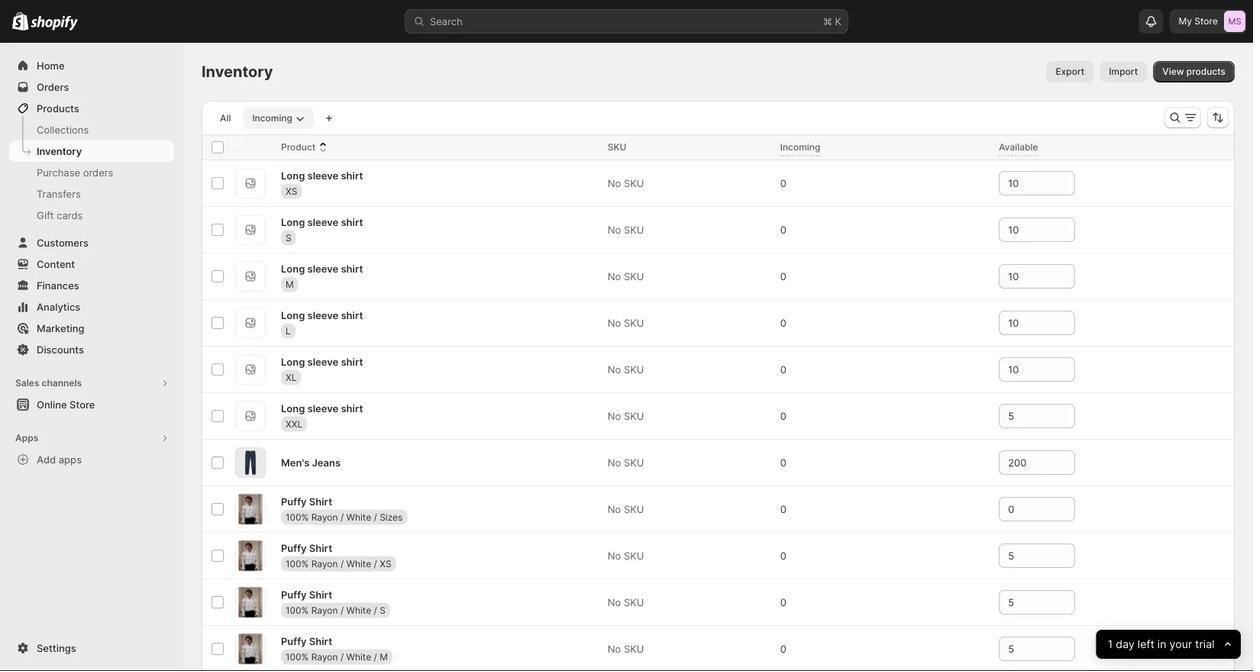 Task type: vqa. For each thing, say whether or not it's contained in the screenshot.
dialog
no



Task type: describe. For each thing, give the bounding box(es) containing it.
incoming button
[[780, 140, 836, 155]]

7 0 button from the top
[[774, 452, 808, 473]]

gift cards
[[37, 209, 83, 221]]

100% for puffy shirt 100% rayon / white / s
[[286, 605, 309, 616]]

customers
[[37, 237, 89, 249]]

sleeve for long sleeve shirt xs
[[307, 169, 338, 181]]

s inside "puffy shirt 100% rayon / white / s"
[[380, 605, 386, 616]]

sku button
[[608, 140, 642, 155]]

no sku for long sleeve shirt s
[[608, 224, 644, 236]]

all
[[220, 113, 231, 124]]

sku for long sleeve shirt m
[[624, 270, 644, 282]]

in
[[1158, 638, 1167, 651]]

l link
[[281, 323, 295, 339]]

settings link
[[9, 638, 174, 659]]

orders
[[83, 166, 113, 178]]

sku for long sleeve shirt xxl
[[624, 410, 644, 422]]

sleeve for long sleeve shirt m
[[307, 263, 338, 274]]

100% rayon / white / s image
[[239, 587, 262, 618]]

no for long sleeve shirt xxl
[[608, 410, 621, 422]]

gift
[[37, 209, 54, 221]]

customers link
[[9, 232, 174, 254]]

shirt for puffy shirt 100% rayon / white / sizes
[[309, 495, 332, 507]]

0 button for long sleeve shirt xs
[[774, 173, 808, 194]]

100% rayon / white / sizes image
[[239, 494, 262, 525]]

apps
[[59, 454, 82, 465]]

4 0 from the top
[[780, 317, 786, 329]]

long sleeve shirt link for long sleeve shirt xl
[[281, 354, 363, 369]]

view
[[1163, 66, 1184, 77]]

apps
[[15, 433, 38, 444]]

my
[[1179, 16, 1192, 27]]

100% for puffy shirt 100% rayon / white / sizes
[[286, 511, 309, 523]]

puffy shirt link for puffy shirt 100% rayon / white / sizes
[[281, 494, 332, 509]]

purchase
[[37, 166, 80, 178]]

long sleeve shirt xl
[[281, 356, 363, 383]]

white for puffy shirt 100% rayon / white / xs
[[346, 558, 371, 569]]

2 0 from the top
[[780, 224, 786, 236]]

m link
[[281, 277, 298, 292]]

puffy shirt 100% rayon / white / m
[[281, 635, 388, 662]]

shirt for long sleeve shirt m
[[341, 263, 363, 274]]

⌘ k
[[823, 15, 842, 27]]

sleeve for long sleeve shirt l
[[307, 309, 338, 321]]

0 button for long sleeve shirt s
[[774, 219, 808, 241]]

tab list containing all
[[208, 107, 317, 129]]

0 vertical spatial inventory
[[202, 62, 273, 81]]

incoming for incoming button
[[780, 142, 820, 153]]

white for puffy shirt 100% rayon / white / m
[[346, 651, 371, 662]]

puffy shirt 100% rayon / white / s
[[281, 589, 386, 616]]

sleeve for long sleeve shirt xl
[[307, 356, 338, 368]]

no for puffy shirt 100% rayon / white / xs
[[608, 550, 621, 562]]

view products link
[[1153, 61, 1235, 82]]

trial
[[1196, 638, 1215, 651]]

add apps button
[[9, 449, 174, 470]]

sku for long sleeve shirt xs
[[624, 177, 644, 189]]

purchase orders
[[37, 166, 113, 178]]

white for puffy shirt 100% rayon / white / s
[[346, 605, 371, 616]]

10 0 from the top
[[780, 596, 786, 608]]

import button
[[1100, 61, 1147, 82]]

sku for puffy shirt 100% rayon / white / m
[[624, 643, 644, 655]]

available button
[[999, 140, 1054, 155]]

k
[[835, 15, 842, 27]]

puffy shirt link for puffy shirt 100% rayon / white / xs
[[281, 540, 332, 556]]

no for long sleeve shirt xs
[[608, 177, 621, 189]]

gift cards link
[[9, 205, 174, 226]]

men's jeans image
[[235, 448, 266, 478]]

shirt for long sleeve shirt s
[[341, 216, 363, 228]]

100% rayon / white / s link
[[281, 603, 390, 618]]

100% rayon / white / xs image
[[239, 541, 262, 571]]

sales channels
[[15, 378, 82, 389]]

0 button for puffy shirt 100% rayon / white / xs
[[774, 545, 808, 567]]

0 button for puffy shirt 100% rayon / white / m
[[774, 638, 808, 660]]

sleeve for long sleeve shirt s
[[307, 216, 338, 228]]

no sku for long sleeve shirt xxl
[[608, 410, 644, 422]]

available
[[999, 142, 1038, 153]]

xl link
[[281, 370, 301, 385]]

collections
[[37, 124, 89, 136]]

m inside puffy shirt 100% rayon / white / m
[[380, 651, 388, 662]]

sku for long sleeve shirt l
[[624, 317, 644, 329]]

add apps
[[37, 454, 82, 465]]

shirt for puffy shirt 100% rayon / white / m
[[309, 635, 332, 647]]

online
[[37, 399, 67, 410]]

long sleeve shirt xxl
[[281, 402, 363, 429]]

my store
[[1179, 16, 1218, 27]]

men's
[[281, 457, 310, 469]]

sku for puffy shirt 100% rayon / white / s
[[624, 596, 644, 608]]

no sku for puffy shirt 100% rayon / white / s
[[608, 596, 644, 608]]

inventory link
[[9, 141, 174, 162]]

transfers link
[[9, 183, 174, 205]]

100% rayon / white / xs link
[[281, 556, 396, 571]]

collections link
[[9, 119, 174, 141]]

online store button
[[0, 394, 183, 415]]

sku inside button
[[608, 142, 626, 153]]

sku for puffy shirt 100% rayon / white / xs
[[624, 550, 644, 562]]

add
[[37, 454, 56, 465]]

xs inside puffy shirt 100% rayon / white / xs
[[380, 558, 391, 569]]

100% rayon / white / m image
[[239, 634, 262, 664]]

xs inside long sleeve shirt xs
[[286, 185, 297, 196]]

long sleeve shirt l
[[281, 309, 363, 336]]

discounts
[[37, 344, 84, 355]]

3 0 from the top
[[780, 270, 786, 282]]

purchase orders link
[[9, 162, 174, 183]]

no for long sleeve shirt s
[[608, 224, 621, 236]]

no for long sleeve shirt l
[[608, 317, 621, 329]]

11 0 from the top
[[780, 643, 786, 655]]

shirt for long sleeve shirt l
[[341, 309, 363, 321]]

0 button for puffy shirt 100% rayon / white / s
[[774, 592, 808, 613]]

settings
[[37, 642, 76, 654]]

channels
[[42, 378, 82, 389]]

l
[[286, 325, 291, 336]]

puffy for puffy shirt 100% rayon / white / s
[[281, 589, 307, 600]]

sleeve for long sleeve shirt xxl
[[307, 402, 338, 414]]

transfers
[[37, 188, 81, 200]]

7 0 from the top
[[780, 457, 786, 469]]

no sku for long sleeve shirt xs
[[608, 177, 644, 189]]

store for online store
[[70, 399, 95, 410]]

rayon for puffy shirt 100% rayon / white / sizes
[[311, 511, 338, 523]]

0 button for long sleeve shirt xl
[[774, 359, 808, 380]]

rayon for puffy shirt 100% rayon / white / xs
[[311, 558, 338, 569]]

long sleeve shirt xs
[[281, 169, 363, 196]]

sku for long sleeve shirt s
[[624, 224, 644, 236]]

product
[[281, 142, 316, 153]]

xs link
[[281, 183, 302, 199]]

long sleeve shirt m
[[281, 263, 363, 290]]

puffy shirt 100% rayon / white / sizes
[[281, 495, 403, 523]]



Task type: locate. For each thing, give the bounding box(es) containing it.
100% rayon / white / sizes link
[[281, 510, 407, 525]]

100% right 100% rayon / white / sizes image
[[286, 511, 309, 523]]

long for long sleeve shirt m
[[281, 263, 305, 274]]

s down xs link
[[286, 232, 291, 243]]

day
[[1116, 638, 1135, 651]]

1 horizontal spatial incoming
[[780, 142, 820, 153]]

xs down product
[[286, 185, 297, 196]]

m inside long sleeve shirt m
[[286, 279, 294, 290]]

4 puffy shirt link from the top
[[281, 634, 332, 649]]

no sku
[[608, 177, 644, 189], [608, 224, 644, 236], [608, 270, 644, 282], [608, 317, 644, 329], [608, 364, 644, 375], [608, 410, 644, 422], [608, 457, 644, 469], [608, 503, 644, 515], [608, 550, 644, 562], [608, 596, 644, 608], [608, 643, 644, 655]]

home
[[37, 60, 65, 71]]

long sleeve shirt link for long sleeve shirt l
[[281, 308, 363, 323]]

s link
[[281, 230, 296, 245]]

shirt down long sleeve shirt xs
[[341, 216, 363, 228]]

9 no sku from the top
[[608, 550, 644, 562]]

white up "puffy shirt 100% rayon / white / s"
[[346, 558, 371, 569]]

shirt down long sleeve shirt l
[[341, 356, 363, 368]]

marketing
[[37, 322, 84, 334]]

sleeve inside long sleeve shirt m
[[307, 263, 338, 274]]

long sleeve shirt link
[[281, 168, 363, 183], [281, 214, 363, 230], [281, 261, 363, 276], [281, 308, 363, 323], [281, 354, 363, 369], [281, 401, 363, 416]]

long sleeve shirt link up l
[[281, 308, 363, 323]]

puffy inside puffy shirt 100% rayon / white / m
[[281, 635, 307, 647]]

1 white from the top
[[346, 511, 371, 523]]

shirt
[[341, 169, 363, 181], [341, 216, 363, 228], [341, 263, 363, 274], [341, 309, 363, 321], [341, 356, 363, 368], [341, 402, 363, 414]]

shirt down long sleeve shirt xl
[[341, 402, 363, 414]]

1 no from the top
[[608, 177, 621, 189]]

sleeve down long sleeve shirt s
[[307, 263, 338, 274]]

white
[[346, 511, 371, 523], [346, 558, 371, 569], [346, 605, 371, 616], [346, 651, 371, 662]]

0 vertical spatial store
[[1195, 16, 1218, 27]]

100% inside puffy shirt 100% rayon / white / m
[[286, 651, 309, 662]]

0 horizontal spatial s
[[286, 232, 291, 243]]

4 shirt from the top
[[341, 309, 363, 321]]

all link
[[211, 108, 240, 129]]

11 0 button from the top
[[774, 638, 808, 660]]

3 shirt from the top
[[341, 263, 363, 274]]

1 horizontal spatial s
[[380, 605, 386, 616]]

6 0 from the top
[[780, 410, 786, 422]]

0 button for puffy shirt 100% rayon / white / sizes
[[774, 499, 808, 520]]

0 horizontal spatial incoming
[[252, 113, 292, 124]]

search
[[430, 15, 463, 27]]

1 0 button from the top
[[774, 173, 808, 194]]

1 vertical spatial inventory
[[37, 145, 82, 157]]

online store
[[37, 399, 95, 410]]

sleeve down long sleeve shirt l
[[307, 356, 338, 368]]

rayon inside puffy shirt 100% rayon / white / xs
[[311, 558, 338, 569]]

0 vertical spatial incoming
[[252, 113, 292, 124]]

3 0 button from the top
[[774, 266, 808, 287]]

1 puffy shirt link from the top
[[281, 494, 332, 509]]

shirt up 100% rayon / white / sizes link
[[309, 495, 332, 507]]

shirt
[[309, 495, 332, 507], [309, 542, 332, 554], [309, 589, 332, 600], [309, 635, 332, 647]]

6 no from the top
[[608, 410, 621, 422]]

1 day left in your trial
[[1108, 638, 1215, 651]]

4 long from the top
[[281, 309, 305, 321]]

shirt for puffy shirt 100% rayon / white / s
[[309, 589, 332, 600]]

your
[[1170, 638, 1193, 651]]

no for long sleeve shirt xl
[[608, 364, 621, 375]]

shirt down long sleeve shirt m
[[341, 309, 363, 321]]

2 puffy shirt link from the top
[[281, 540, 332, 556]]

0 vertical spatial xs
[[286, 185, 297, 196]]

long sleeve shirt link for long sleeve shirt s
[[281, 214, 363, 230]]

100% rayon / white / m link
[[281, 649, 392, 665]]

long sleeve shirt link up 'm' link
[[281, 261, 363, 276]]

tab list
[[208, 107, 317, 129]]

long inside long sleeve shirt s
[[281, 216, 305, 228]]

shirt for long sleeve shirt xl
[[341, 356, 363, 368]]

100% inside puffy shirt 100% rayon / white / xs
[[286, 558, 309, 569]]

sales channels button
[[9, 373, 174, 394]]

store inside button
[[70, 399, 95, 410]]

1 long from the top
[[281, 169, 305, 181]]

1 vertical spatial xs
[[380, 558, 391, 569]]

8 0 button from the top
[[774, 499, 808, 520]]

analytics link
[[9, 296, 174, 318]]

export
[[1056, 66, 1085, 77]]

no for puffy shirt 100% rayon / white / sizes
[[608, 503, 621, 515]]

online store link
[[9, 394, 174, 415]]

sku for long sleeve shirt xl
[[624, 364, 644, 375]]

8 0 from the top
[[780, 503, 786, 515]]

shirt up '100% rayon / white / m' link
[[309, 635, 332, 647]]

2 long from the top
[[281, 216, 305, 228]]

puffy inside "puffy shirt 100% rayon / white / s"
[[281, 589, 307, 600]]

2 white from the top
[[346, 558, 371, 569]]

5 long from the top
[[281, 356, 305, 368]]

inventory up all
[[202, 62, 273, 81]]

sku for puffy shirt 100% rayon / white / sizes
[[624, 503, 644, 515]]

white down 100% rayon / white / s link
[[346, 651, 371, 662]]

5 0 from the top
[[780, 364, 786, 375]]

shirt for long sleeve shirt xxl
[[341, 402, 363, 414]]

3 shirt from the top
[[309, 589, 332, 600]]

100%
[[286, 511, 309, 523], [286, 558, 309, 569], [286, 605, 309, 616], [286, 651, 309, 662]]

6 no sku from the top
[[608, 410, 644, 422]]

4 0 button from the top
[[774, 312, 808, 334]]

1 100% from the top
[[286, 511, 309, 523]]

1 horizontal spatial inventory
[[202, 62, 273, 81]]

long for long sleeve shirt xxl
[[281, 402, 305, 414]]

3 long from the top
[[281, 263, 305, 274]]

puffy right '100% rayon / white / m' image
[[281, 635, 307, 647]]

1
[[1108, 638, 1113, 651]]

incoming
[[252, 113, 292, 124], [780, 142, 820, 153]]

0 horizontal spatial m
[[286, 279, 294, 290]]

export button
[[1047, 61, 1094, 82]]

no for long sleeve shirt m
[[608, 270, 621, 282]]

1 horizontal spatial store
[[1195, 16, 1218, 27]]

finances
[[37, 280, 79, 291]]

incoming inside button
[[780, 142, 820, 153]]

sleeve down long sleeve shirt xl
[[307, 402, 338, 414]]

3 rayon from the top
[[311, 605, 338, 616]]

jeans
[[312, 457, 341, 469]]

products
[[37, 102, 79, 114]]

None number field
[[999, 171, 1053, 196], [999, 218, 1053, 242], [999, 264, 1053, 289], [999, 311, 1053, 335], [999, 357, 1053, 382], [999, 404, 1053, 428], [999, 451, 1053, 475], [999, 497, 1053, 522], [999, 544, 1053, 568], [999, 590, 1053, 615], [999, 637, 1053, 661], [999, 171, 1053, 196], [999, 218, 1053, 242], [999, 264, 1053, 289], [999, 311, 1053, 335], [999, 357, 1053, 382], [999, 404, 1053, 428], [999, 451, 1053, 475], [999, 497, 1053, 522], [999, 544, 1053, 568], [999, 590, 1053, 615], [999, 637, 1053, 661]]

0 button for long sleeve shirt m
[[774, 266, 808, 287]]

long for long sleeve shirt xs
[[281, 169, 305, 181]]

rayon up puffy shirt 100% rayon / white / xs in the left bottom of the page
[[311, 511, 338, 523]]

import
[[1109, 66, 1138, 77]]

puffy inside puffy shirt 100% rayon / white / xs
[[281, 542, 307, 554]]

long sleeve shirt link down 'product' button
[[281, 168, 363, 183]]

no for puffy shirt 100% rayon / white / m
[[608, 643, 621, 655]]

1 horizontal spatial xs
[[380, 558, 391, 569]]

puffy for puffy shirt 100% rayon / white / xs
[[281, 542, 307, 554]]

shopify image
[[12, 12, 28, 30]]

1 rayon from the top
[[311, 511, 338, 523]]

long up s link
[[281, 216, 305, 228]]

puffy down men's
[[281, 495, 307, 507]]

content link
[[9, 254, 174, 275]]

10 no sku from the top
[[608, 596, 644, 608]]

long inside long sleeve shirt l
[[281, 309, 305, 321]]

5 no from the top
[[608, 364, 621, 375]]

puffy shirt link
[[281, 494, 332, 509], [281, 540, 332, 556], [281, 587, 332, 602], [281, 634, 332, 649]]

0 button for long sleeve shirt xxl
[[774, 406, 808, 427]]

long up l
[[281, 309, 305, 321]]

view products
[[1163, 66, 1226, 77]]

2 no sku from the top
[[608, 224, 644, 236]]

sleeve
[[307, 169, 338, 181], [307, 216, 338, 228], [307, 263, 338, 274], [307, 309, 338, 321], [307, 356, 338, 368], [307, 402, 338, 414]]

sleeve inside long sleeve shirt xs
[[307, 169, 338, 181]]

sku
[[608, 142, 626, 153], [624, 177, 644, 189], [624, 224, 644, 236], [624, 270, 644, 282], [624, 317, 644, 329], [624, 364, 644, 375], [624, 410, 644, 422], [624, 457, 644, 469], [624, 503, 644, 515], [624, 550, 644, 562], [624, 596, 644, 608], [624, 643, 644, 655]]

4 sleeve from the top
[[307, 309, 338, 321]]

6 long sleeve shirt link from the top
[[281, 401, 363, 416]]

no sku for puffy shirt 100% rayon / white / xs
[[608, 550, 644, 562]]

puffy shirt link down men's jeans link
[[281, 494, 332, 509]]

6 shirt from the top
[[341, 402, 363, 414]]

1 0 from the top
[[780, 177, 786, 189]]

2 no from the top
[[608, 224, 621, 236]]

4 white from the top
[[346, 651, 371, 662]]

1 shirt from the top
[[341, 169, 363, 181]]

sleeve down long sleeve shirt xs
[[307, 216, 338, 228]]

100% right '100% rayon / white / m' image
[[286, 651, 309, 662]]

puffy shirt link up '100% rayon / white / m' link
[[281, 634, 332, 649]]

4 long sleeve shirt link from the top
[[281, 308, 363, 323]]

2 100% from the top
[[286, 558, 309, 569]]

0 button for long sleeve shirt l
[[774, 312, 808, 334]]

4 no sku from the top
[[608, 317, 644, 329]]

3 no from the top
[[608, 270, 621, 282]]

1 vertical spatial store
[[70, 399, 95, 410]]

rayon up puffy shirt 100% rayon / white / m
[[311, 605, 338, 616]]

no sku for long sleeve shirt l
[[608, 317, 644, 329]]

product button
[[281, 140, 331, 155]]

rayon for puffy shirt 100% rayon / white / m
[[311, 651, 338, 662]]

sleeve down 'product' button
[[307, 169, 338, 181]]

no sku for puffy shirt 100% rayon / white / m
[[608, 643, 644, 655]]

discounts link
[[9, 339, 174, 360]]

long up 'm' link
[[281, 263, 305, 274]]

9 no from the top
[[608, 550, 621, 562]]

no sku for puffy shirt 100% rayon / white / sizes
[[608, 503, 644, 515]]

1 vertical spatial m
[[380, 651, 388, 662]]

m
[[286, 279, 294, 290], [380, 651, 388, 662]]

0 vertical spatial m
[[286, 279, 294, 290]]

long inside long sleeve shirt xxl
[[281, 402, 305, 414]]

2 long sleeve shirt link from the top
[[281, 214, 363, 230]]

incoming for incoming dropdown button
[[252, 113, 292, 124]]

4 100% from the top
[[286, 651, 309, 662]]

long for long sleeve shirt xl
[[281, 356, 305, 368]]

incoming inside dropdown button
[[252, 113, 292, 124]]

long for long sleeve shirt l
[[281, 309, 305, 321]]

s inside long sleeve shirt s
[[286, 232, 291, 243]]

cards
[[57, 209, 83, 221]]

products link
[[9, 98, 174, 119]]

10 no from the top
[[608, 596, 621, 608]]

100% inside "puffy shirt 100% rayon / white / s"
[[286, 605, 309, 616]]

sleeve inside long sleeve shirt l
[[307, 309, 338, 321]]

shirt inside long sleeve shirt xs
[[341, 169, 363, 181]]

100% right "100% rayon / white / xs" icon
[[286, 558, 309, 569]]

100% for puffy shirt 100% rayon / white / xs
[[286, 558, 309, 569]]

home link
[[9, 55, 174, 76]]

puffy shirt link for puffy shirt 100% rayon / white / s
[[281, 587, 332, 602]]

store down sales channels button
[[70, 399, 95, 410]]

3 white from the top
[[346, 605, 371, 616]]

1 horizontal spatial m
[[380, 651, 388, 662]]

2 shirt from the top
[[341, 216, 363, 228]]

⌘
[[823, 15, 832, 27]]

0 button
[[774, 173, 808, 194], [774, 219, 808, 241], [774, 266, 808, 287], [774, 312, 808, 334], [774, 359, 808, 380], [774, 406, 808, 427], [774, 452, 808, 473], [774, 499, 808, 520], [774, 545, 808, 567], [774, 592, 808, 613], [774, 638, 808, 660]]

shirt inside puffy shirt 100% rayon / white / m
[[309, 635, 332, 647]]

puffy inside puffy shirt 100% rayon / white / sizes
[[281, 495, 307, 507]]

puffy shirt 100% rayon / white / xs
[[281, 542, 391, 569]]

xxl link
[[281, 416, 307, 432]]

shirt inside long sleeve shirt m
[[341, 263, 363, 274]]

shirt up 100% rayon / white / s link
[[309, 589, 332, 600]]

rayon inside puffy shirt 100% rayon / white / m
[[311, 651, 338, 662]]

1 long sleeve shirt link from the top
[[281, 168, 363, 183]]

white for puffy shirt 100% rayon / white / sizes
[[346, 511, 371, 523]]

5 sleeve from the top
[[307, 356, 338, 368]]

men's jeans link
[[281, 455, 341, 470]]

rayon
[[311, 511, 338, 523], [311, 558, 338, 569], [311, 605, 338, 616], [311, 651, 338, 662]]

6 0 button from the top
[[774, 406, 808, 427]]

shirt inside long sleeve shirt xl
[[341, 356, 363, 368]]

orders link
[[9, 76, 174, 98]]

long sleeve shirt link for long sleeve shirt m
[[281, 261, 363, 276]]

4 shirt from the top
[[309, 635, 332, 647]]

long up xs link
[[281, 169, 305, 181]]

products
[[1187, 66, 1226, 77]]

shirt for long sleeve shirt xs
[[341, 169, 363, 181]]

my store image
[[1224, 11, 1246, 32]]

1 puffy from the top
[[281, 495, 307, 507]]

100% right "100% rayon / white / s" image
[[286, 605, 309, 616]]

sleeve inside long sleeve shirt xl
[[307, 356, 338, 368]]

3 puffy shirt link from the top
[[281, 587, 332, 602]]

2 shirt from the top
[[309, 542, 332, 554]]

sizes
[[380, 511, 403, 523]]

content
[[37, 258, 75, 270]]

long inside long sleeve shirt xs
[[281, 169, 305, 181]]

long
[[281, 169, 305, 181], [281, 216, 305, 228], [281, 263, 305, 274], [281, 309, 305, 321], [281, 356, 305, 368], [281, 402, 305, 414]]

xs down sizes
[[380, 558, 391, 569]]

9 0 button from the top
[[774, 545, 808, 567]]

puffy right "100% rayon / white / s" image
[[281, 589, 307, 600]]

rayon inside "puffy shirt 100% rayon / white / s"
[[311, 605, 338, 616]]

store for my store
[[1195, 16, 1218, 27]]

sales
[[15, 378, 39, 389]]

shirt inside puffy shirt 100% rayon / white / xs
[[309, 542, 332, 554]]

rayon up "puffy shirt 100% rayon / white / s"
[[311, 558, 338, 569]]

3 100% from the top
[[286, 605, 309, 616]]

1 no sku from the top
[[608, 177, 644, 189]]

puffy for puffy shirt 100% rayon / white / m
[[281, 635, 307, 647]]

rayon inside puffy shirt 100% rayon / white / sizes
[[311, 511, 338, 523]]

3 long sleeve shirt link from the top
[[281, 261, 363, 276]]

100% for puffy shirt 100% rayon / white / m
[[286, 651, 309, 662]]

puffy shirt link up 100% rayon / white / xs link
[[281, 540, 332, 556]]

store right my
[[1195, 16, 1218, 27]]

0 vertical spatial s
[[286, 232, 291, 243]]

1 sleeve from the top
[[307, 169, 338, 181]]

incoming button
[[243, 108, 314, 129]]

11 no sku from the top
[[608, 643, 644, 655]]

shirt inside long sleeve shirt s
[[341, 216, 363, 228]]

2 puffy from the top
[[281, 542, 307, 554]]

8 no sku from the top
[[608, 503, 644, 515]]

5 0 button from the top
[[774, 359, 808, 380]]

s up puffy shirt 100% rayon / white / m
[[380, 605, 386, 616]]

1 day left in your trial button
[[1096, 630, 1241, 659]]

0 horizontal spatial xs
[[286, 185, 297, 196]]

4 puffy from the top
[[281, 635, 307, 647]]

shirt down long sleeve shirt s
[[341, 263, 363, 274]]

shirt up long sleeve shirt s
[[341, 169, 363, 181]]

2 0 button from the top
[[774, 219, 808, 241]]

1 shirt from the top
[[309, 495, 332, 507]]

1 vertical spatial s
[[380, 605, 386, 616]]

8 no from the top
[[608, 503, 621, 515]]

shirt inside puffy shirt 100% rayon / white / sizes
[[309, 495, 332, 507]]

no for puffy shirt 100% rayon / white / s
[[608, 596, 621, 608]]

store
[[1195, 16, 1218, 27], [70, 399, 95, 410]]

long sleeve shirt link for long sleeve shirt xs
[[281, 168, 363, 183]]

puffy
[[281, 495, 307, 507], [281, 542, 307, 554], [281, 589, 307, 600], [281, 635, 307, 647]]

11 no from the top
[[608, 643, 621, 655]]

long up xl at the bottom left
[[281, 356, 305, 368]]

0 horizontal spatial inventory
[[37, 145, 82, 157]]

9 0 from the top
[[780, 550, 786, 562]]

shirt inside long sleeve shirt l
[[341, 309, 363, 321]]

rayon for puffy shirt 100% rayon / white / s
[[311, 605, 338, 616]]

sleeve down long sleeve shirt m
[[307, 309, 338, 321]]

long sleeve shirt link up xl at the bottom left
[[281, 354, 363, 369]]

7 no sku from the top
[[608, 457, 644, 469]]

2 sleeve from the top
[[307, 216, 338, 228]]

0 horizontal spatial store
[[70, 399, 95, 410]]

3 no sku from the top
[[608, 270, 644, 282]]

inventory up purchase
[[37, 145, 82, 157]]

inventory
[[202, 62, 273, 81], [37, 145, 82, 157]]

finances link
[[9, 275, 174, 296]]

long inside long sleeve shirt xl
[[281, 356, 305, 368]]

sleeve inside long sleeve shirt xxl
[[307, 402, 338, 414]]

puffy shirt link for puffy shirt 100% rayon / white / m
[[281, 634, 332, 649]]

5 no sku from the top
[[608, 364, 644, 375]]

6 long from the top
[[281, 402, 305, 414]]

long sleeve shirt link up s link
[[281, 214, 363, 230]]

long for long sleeve shirt s
[[281, 216, 305, 228]]

shirt up 100% rayon / white / xs link
[[309, 542, 332, 554]]

orders
[[37, 81, 69, 93]]

5 shirt from the top
[[341, 356, 363, 368]]

shopify image
[[31, 16, 78, 31]]

7 no from the top
[[608, 457, 621, 469]]

long sleeve shirt s
[[281, 216, 363, 243]]

no sku for long sleeve shirt xl
[[608, 364, 644, 375]]

shirt for puffy shirt 100% rayon / white / xs
[[309, 542, 332, 554]]

no sku for long sleeve shirt m
[[608, 270, 644, 282]]

marketing link
[[9, 318, 174, 339]]

10 0 button from the top
[[774, 592, 808, 613]]

white inside puffy shirt 100% rayon / white / m
[[346, 651, 371, 662]]

white inside puffy shirt 100% rayon / white / xs
[[346, 558, 371, 569]]

left
[[1138, 638, 1155, 651]]

5 long sleeve shirt link from the top
[[281, 354, 363, 369]]

m down s link
[[286, 279, 294, 290]]

long inside long sleeve shirt m
[[281, 263, 305, 274]]

6 sleeve from the top
[[307, 402, 338, 414]]

puffy shirt link up 100% rayon / white / s link
[[281, 587, 332, 602]]

shirt inside "puffy shirt 100% rayon / white / s"
[[309, 589, 332, 600]]

100% inside puffy shirt 100% rayon / white / sizes
[[286, 511, 309, 523]]

xl
[[286, 372, 297, 383]]

2 rayon from the top
[[311, 558, 338, 569]]

puffy for puffy shirt 100% rayon / white / sizes
[[281, 495, 307, 507]]

3 sleeve from the top
[[307, 263, 338, 274]]

long sleeve shirt link for long sleeve shirt xxl
[[281, 401, 363, 416]]

analytics
[[37, 301, 80, 313]]

white up puffy shirt 100% rayon / white / m
[[346, 605, 371, 616]]

m down 100% rayon / white / s link
[[380, 651, 388, 662]]

white inside "puffy shirt 100% rayon / white / s"
[[346, 605, 371, 616]]

white left sizes
[[346, 511, 371, 523]]

3 puffy from the top
[[281, 589, 307, 600]]

long up xxl
[[281, 402, 305, 414]]

1 vertical spatial incoming
[[780, 142, 820, 153]]

white inside puffy shirt 100% rayon / white / sizes
[[346, 511, 371, 523]]

puffy right "100% rayon / white / xs" icon
[[281, 542, 307, 554]]

shirt inside long sleeve shirt xxl
[[341, 402, 363, 414]]

sleeve inside long sleeve shirt s
[[307, 216, 338, 228]]

long sleeve shirt link up xxl
[[281, 401, 363, 416]]

4 rayon from the top
[[311, 651, 338, 662]]

rayon down 100% rayon / white / s link
[[311, 651, 338, 662]]

4 no from the top
[[608, 317, 621, 329]]

apps button
[[9, 428, 174, 449]]



